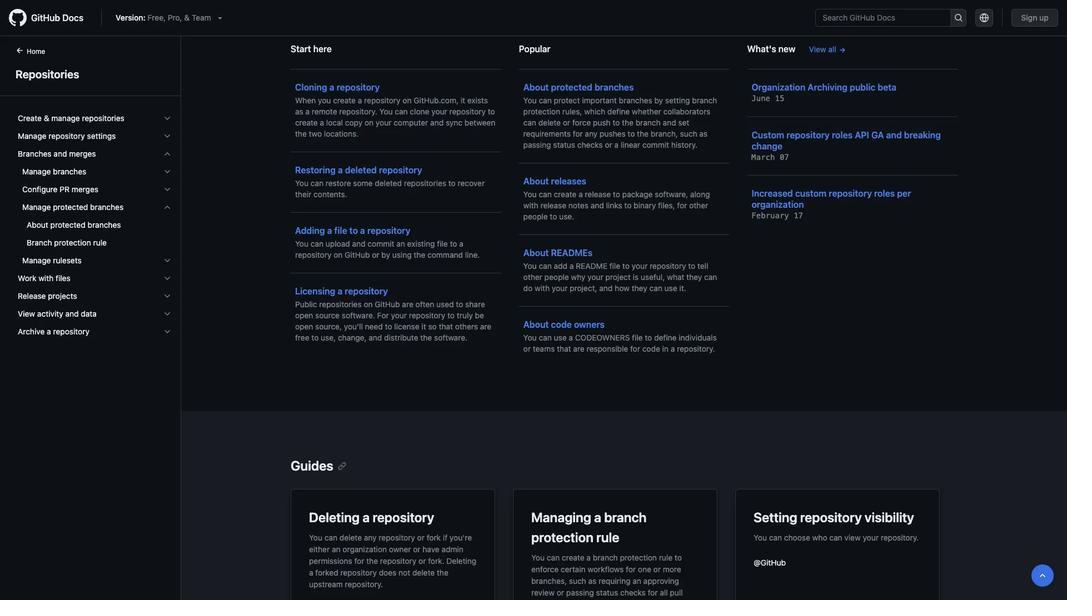 Task type: vqa. For each thing, say whether or not it's contained in the screenshot.
FROM within About Github Enterprise Importer With Github Enterprise Importer, You Can Migrate Your Enterprise To Github Enterprise Cloud From Various Sources.
no



Task type: describe. For each thing, give the bounding box(es) containing it.
manage for manage protected branches
[[22, 203, 51, 212]]

passing inside you can create a branch protection rule to enforce certain workflows for one or more branches, such as requiring an approving review or passing status checks for all pull requests merged into the protected branch.
[[567, 588, 594, 597]]

on up clone
[[403, 96, 412, 105]]

to left use.
[[550, 212, 557, 221]]

readmes
[[551, 248, 593, 258]]

pull
[[670, 588, 683, 597]]

archive a repository
[[18, 327, 90, 336]]

choose
[[785, 533, 811, 542]]

protection inside "link"
[[54, 238, 91, 247]]

or left fork.
[[419, 557, 426, 566]]

0 vertical spatial software.
[[342, 311, 375, 320]]

1 horizontal spatial &
[[184, 13, 190, 22]]

by inside adding a file to a repository you can upload and commit an existing file to a repository on github or by using the command line.
[[382, 251, 390, 260]]

adding a file to a repository you can upload and commit an existing file to a repository on github or by using the command line.
[[295, 225, 480, 260]]

github docs
[[31, 13, 83, 23]]

branches up whether
[[619, 96, 653, 105]]

your left computer
[[376, 118, 392, 127]]

branch up the collaborators
[[692, 96, 717, 105]]

popular
[[519, 44, 551, 54]]

links
[[606, 201, 623, 210]]

cloning
[[295, 82, 327, 93]]

readme
[[576, 262, 608, 271]]

to down for
[[385, 322, 392, 331]]

a inside restoring a deleted repository you can restore some deleted repositories to recover their contents.
[[338, 165, 343, 175]]

protected for about protected branches
[[50, 220, 85, 230]]

visibility
[[865, 510, 915, 525]]

archiving
[[808, 82, 848, 93]]

the up pushes
[[622, 118, 634, 127]]

as inside you can create a branch protection rule to enforce certain workflows for one or more branches, such as requiring an approving review or passing status checks for all pull requests merged into the protected branch.
[[589, 577, 597, 586]]

use inside about readmes you can add a readme file to your repository to tell other people why your project is useful, what they can do with your project, and how they can use it.
[[665, 284, 678, 293]]

github docs link
[[9, 9, 92, 27]]

scroll to top image
[[1039, 572, 1048, 581]]

review
[[532, 588, 555, 597]]

branches and merges
[[18, 149, 96, 158]]

manage protected branches element containing manage protected branches
[[9, 199, 181, 252]]

june
[[752, 94, 771, 103]]

0 horizontal spatial code
[[551, 319, 572, 330]]

settings
[[87, 132, 116, 141]]

create right 'you'
[[333, 96, 356, 105]]

view
[[845, 533, 861, 542]]

1 vertical spatial are
[[480, 322, 492, 331]]

up
[[1040, 13, 1049, 22]]

can left add
[[539, 262, 552, 271]]

repository inside increased custom repository roles per organization february 17
[[829, 188, 872, 199]]

that inside licensing a repository public repositories on github are often used to share open source software. for your repository to truly be open source, you'll need to license it so that others are free to use, change, and distribute the software.
[[439, 322, 453, 331]]

owner
[[389, 545, 411, 554]]

linear
[[621, 140, 641, 150]]

the right permissions
[[367, 557, 378, 566]]

you inside the you can delete any repository or fork if you're either an organization owner or have admin permissions for the repository or fork. deleting a forked repository does not delete the upstream repository.
[[309, 533, 323, 542]]

to inside cloning a repository when you create a repository on github.com, it exists as a remote repository. you can clone your repository to create a local copy on your computer and sync between the two locations.
[[488, 107, 495, 116]]

on right copy
[[365, 118, 374, 127]]

can left protect
[[539, 96, 552, 105]]

the up linear
[[637, 129, 649, 138]]

or up the approving
[[654, 565, 661, 574]]

start
[[291, 44, 311, 54]]

or down rules,
[[563, 118, 571, 127]]

and inside about readmes you can add a readme file to your repository to tell other people why your project is useful, what they can do with your project, and how they can use it.
[[600, 284, 613, 293]]

march 07 element
[[752, 153, 789, 162]]

home
[[27, 47, 45, 55]]

repository. inside the you can delete any repository or fork if you're either an organization owner or have admin permissions for the repository or fork. deleting a forked repository does not delete the upstream repository.
[[345, 580, 383, 589]]

useful,
[[641, 273, 665, 282]]

which
[[585, 107, 606, 116]]

some
[[353, 179, 373, 188]]

with inside dropdown button
[[39, 274, 54, 283]]

new
[[779, 44, 796, 54]]

custom
[[796, 188, 827, 199]]

the down fork.
[[437, 568, 449, 577]]

to inside restoring a deleted repository you can restore some deleted repositories to recover their contents.
[[449, 179, 456, 188]]

file up the "upload" in the left of the page
[[334, 225, 347, 236]]

setting
[[666, 96, 690, 105]]

contents.
[[314, 190, 347, 199]]

branches,
[[532, 577, 567, 586]]

repository. inside about code owners you can use a codeowners file to define individuals or teams that are responsible for code in a repository.
[[677, 344, 715, 354]]

can inside the you can delete any repository or fork if you're either an organization owner or have admin permissions for the repository or fork. deleting a forked repository does not delete the upstream repository.
[[325, 533, 338, 542]]

using
[[392, 251, 412, 260]]

merges for branches and merges
[[69, 149, 96, 158]]

change
[[752, 141, 783, 151]]

1 horizontal spatial they
[[687, 273, 702, 282]]

release
[[18, 292, 46, 301]]

work with files button
[[13, 270, 176, 287]]

restore
[[326, 179, 351, 188]]

file up command
[[437, 239, 448, 249]]

do
[[524, 284, 533, 293]]

roles inside custom repository roles api ga and breaking change march 07
[[832, 130, 853, 140]]

locations.
[[324, 129, 359, 138]]

1 open from the top
[[295, 311, 313, 320]]

view all
[[809, 45, 837, 54]]

manage protected branches element containing about protected branches
[[9, 216, 181, 252]]

manage for manage branches
[[22, 167, 51, 176]]

to up command
[[450, 239, 457, 249]]

configure
[[22, 185, 58, 194]]

sign
[[1022, 13, 1038, 22]]

approving
[[644, 577, 680, 586]]

to inside you can create a branch protection rule to enforce certain workflows for one or more branches, such as requiring an approving review or passing status checks for all pull requests merged into the protected branch.
[[675, 553, 682, 562]]

define inside about code owners you can use a codeowners file to define individuals or teams that are responsible for code in a repository.
[[655, 333, 677, 343]]

local
[[326, 118, 343, 127]]

such inside you can create a branch protection rule to enforce certain workflows for one or more branches, such as requiring an approving review or passing status checks for all pull requests merged into the protected branch.
[[569, 577, 587, 586]]

on inside adding a file to a repository you can upload and commit an existing file to a repository on github or by using the command line.
[[334, 251, 343, 260]]

a right "in"
[[671, 344, 675, 354]]

you inside adding a file to a repository you can upload and commit an existing file to a repository on github or by using the command line.
[[295, 239, 309, 249]]

add
[[554, 262, 568, 271]]

to left tell
[[689, 262, 696, 271]]

more
[[663, 565, 682, 574]]

branches
[[18, 149, 52, 158]]

increased
[[752, 188, 793, 199]]

have
[[423, 545, 440, 554]]

sc 9kayk9 0 image for manage branches
[[163, 167, 172, 176]]

& inside dropdown button
[[44, 114, 49, 123]]

a inside the you can delete any repository or fork if you're either an organization owner or have admin permissions for the repository or fork. deleting a forked repository does not delete the upstream repository.
[[309, 568, 313, 577]]

to up the "upload" in the left of the page
[[350, 225, 358, 236]]

create & manage repositories button
[[13, 110, 176, 127]]

create & manage repositories
[[18, 114, 124, 123]]

view for view all
[[809, 45, 827, 54]]

1 vertical spatial software.
[[434, 333, 468, 343]]

can down useful, at top
[[650, 284, 663, 293]]

branches and merges element containing manage branches
[[9, 163, 181, 270]]

force
[[573, 118, 591, 127]]

an inside adding a file to a repository you can upload and commit an existing file to a repository on github or by using the command line.
[[397, 239, 405, 249]]

requests
[[532, 600, 563, 601]]

about code owners you can use a codeowners file to define individuals or teams that are responsible for code in a repository.
[[524, 319, 717, 354]]

view activity and data button
[[13, 305, 176, 323]]

a up the "upload" in the left of the page
[[327, 225, 332, 236]]

use inside about code owners you can use a codeowners file to define individuals or teams that are responsible for code in a repository.
[[554, 333, 567, 343]]

their
[[295, 190, 312, 199]]

a inside about readmes you can add a readme file to your repository to tell other people why your project is useful, what they can do with your project, and how they can use it.
[[570, 262, 574, 271]]

can down tell
[[705, 273, 718, 282]]

you inside about code owners you can use a codeowners file to define individuals or teams that are responsible for code in a repository.
[[524, 333, 537, 343]]

a down the when
[[306, 107, 310, 116]]

a down remote
[[320, 118, 324, 127]]

about protected branches
[[27, 220, 121, 230]]

and up "manage branches"
[[54, 149, 67, 158]]

1 vertical spatial delete
[[340, 533, 362, 542]]

can down setting
[[769, 533, 782, 542]]

or inside adding a file to a repository you can upload and commit an existing file to a repository on github or by using the command line.
[[372, 251, 380, 260]]

licensing
[[295, 286, 336, 297]]

can inside cloning a repository when you create a repository on github.com, it exists as a remote repository. you can clone your repository to create a local copy on your computer and sync between the two locations.
[[395, 107, 408, 116]]

other inside about readmes you can add a readme file to your repository to tell other people why your project is useful, what they can do with your project, and how they can use it.
[[524, 273, 543, 282]]

can inside you can create a branch protection rule to enforce certain workflows for one or more branches, such as requiring an approving review or passing status checks for all pull requests merged into the protected branch.
[[547, 553, 560, 562]]

sc 9kayk9 0 image for manage rulesets
[[163, 256, 172, 265]]

you inside about readmes you can add a readme file to your repository to tell other people why your project is useful, what they can do with your project, and how they can use it.
[[524, 262, 537, 271]]

you inside cloning a repository when you create a repository on github.com, it exists as a remote repository. you can clone your repository to create a local copy on your computer and sync between the two locations.
[[380, 107, 393, 116]]

and inside licensing a repository public repositories on github are often used to share open source software. for your repository to truly be open source, you'll need to license it so that others are free to use, change, and distribute the software.
[[369, 333, 382, 343]]

about releases you can create a release to package software, along with release notes and links to binary files, for other people to use.
[[524, 176, 710, 221]]

about for about readmes
[[524, 248, 549, 258]]

branches for manage protected branches
[[90, 203, 124, 212]]

archive a repository button
[[13, 323, 176, 341]]

your down 'github.com,' at the top of page
[[432, 107, 448, 116]]

configure pr merges button
[[13, 181, 176, 199]]

checks inside you can create a branch protection rule to enforce certain workflows for one or more branches, such as requiring an approving review or passing status checks for all pull requests merged into the protected branch.
[[621, 588, 646, 597]]

into
[[595, 600, 608, 601]]

a left codeowners
[[569, 333, 573, 343]]

sc 9kayk9 0 image for work with files
[[163, 274, 172, 283]]

or down pushes
[[605, 140, 613, 150]]

organization archiving public beta june 15
[[752, 82, 897, 103]]

people inside the about releases you can create a release to package software, along with release notes and links to binary files, for other people to use.
[[524, 212, 548, 221]]

for left one
[[626, 565, 636, 574]]

so
[[428, 322, 437, 331]]

repositories inside licensing a repository public repositories on github are often used to share open source software. for your repository to truly be open source, you'll need to license it so that others are free to use, change, and distribute the software.
[[319, 300, 362, 309]]

what's
[[748, 44, 777, 54]]

you're
[[450, 533, 472, 542]]

protection inside managing a branch protection rule
[[532, 530, 594, 545]]

for inside about code owners you can use a codeowners file to define individuals or teams that are responsible for code in a repository.
[[631, 344, 641, 354]]

your down the readme
[[588, 273, 604, 282]]

to up the project
[[623, 262, 630, 271]]

1 vertical spatial deleted
[[375, 179, 402, 188]]

computer
[[394, 118, 428, 127]]

sc 9kayk9 0 image for branches and merges
[[163, 150, 172, 158]]

data
[[81, 309, 97, 319]]

repository. down the "visibility"
[[881, 533, 919, 542]]

need
[[365, 322, 383, 331]]

manage rulesets
[[22, 256, 82, 265]]

can right who at bottom
[[830, 533, 843, 542]]

about for about protected branches
[[524, 82, 549, 93]]

for inside the you can delete any repository or fork if you're either an organization owner or have admin permissions for the repository or fork. deleting a forked repository does not delete the upstream repository.
[[355, 557, 364, 566]]

you inside about protected branches you can protect important branches by setting branch protection rules, which define whether collaborators can delete or force push to the branch and set requirements for any pushes to the branch, such as passing status checks or a linear commit history.
[[524, 96, 537, 105]]

repositories inside restoring a deleted repository you can restore some deleted repositories to recover their contents.
[[404, 179, 447, 188]]

with inside about readmes you can add a readme file to your repository to tell other people why your project is useful, what they can do with your project, and how they can use it.
[[535, 284, 550, 293]]

sc 9kayk9 0 image for create & manage repositories
[[163, 114, 172, 123]]

protection inside you can create a branch protection rule to enforce certain workflows for one or more branches, such as requiring an approving review or passing status checks for all pull requests merged into the protected branch.
[[620, 553, 657, 562]]

sc 9kayk9 0 image for release projects
[[163, 292, 172, 301]]

restoring a deleted repository you can restore some deleted repositories to recover their contents.
[[295, 165, 485, 199]]

to right the free
[[312, 333, 319, 343]]

and inside the about releases you can create a release to package software, along with release notes and links to binary files, for other people to use.
[[591, 201, 604, 210]]

individuals
[[679, 333, 717, 343]]

to inside about code owners you can use a codeowners file to define individuals or teams that are responsible for code in a repository.
[[645, 333, 652, 343]]

a up the you can delete any repository or fork if you're either an organization owner or have admin permissions for the repository or fork. deleting a forked repository does not delete the upstream repository.
[[363, 510, 370, 525]]

branch inside managing a branch protection rule
[[605, 510, 647, 525]]

for inside about protected branches you can protect important branches by setting branch protection rules, which define whether collaborators can delete or force push to the branch and set requirements for any pushes to the branch, such as passing status checks or a linear commit history.
[[573, 129, 583, 138]]

your right view
[[863, 533, 879, 542]]

or up "requests"
[[557, 588, 564, 597]]

Search GitHub Docs search field
[[816, 9, 951, 26]]

to down used at the left of page
[[448, 311, 455, 320]]

such inside about protected branches you can protect important branches by setting branch protection rules, which define whether collaborators can delete or force push to the branch and set requirements for any pushes to the branch, such as passing status checks or a linear commit history.
[[680, 129, 698, 138]]

0 vertical spatial deleted
[[345, 165, 377, 175]]

a up copy
[[358, 96, 362, 105]]

a inside licensing a repository public repositories on github are often used to share open source software. for your repository to truly be open source, you'll need to license it so that others are free to use, change, and distribute the software.
[[338, 286, 343, 297]]

release projects
[[18, 292, 77, 301]]

protection inside about protected branches you can protect important branches by setting branch protection rules, which define whether collaborators can delete or force push to the branch and set requirements for any pushes to the branch, such as passing status checks or a linear commit history.
[[524, 107, 561, 116]]

commit inside about protected branches you can protect important branches by setting branch protection rules, which define whether collaborators can delete or force push to the branch and set requirements for any pushes to the branch, such as passing status checks or a linear commit history.
[[643, 140, 669, 150]]

are inside about code owners you can use a codeowners file to define individuals or teams that are responsible for code in a repository.
[[573, 344, 585, 354]]

activity
[[37, 309, 63, 319]]

status inside about protected branches you can protect important branches by setting branch protection rules, which define whether collaborators can delete or force push to the branch and set requirements for any pushes to the branch, such as passing status checks or a linear commit history.
[[553, 140, 576, 150]]

all inside you can create a branch protection rule to enforce certain workflows for one or more branches, such as requiring an approving review or passing status checks for all pull requests merged into the protected branch.
[[660, 588, 668, 597]]

github.com,
[[414, 96, 459, 105]]

a inside about protected branches you can protect important branches by setting branch protection rules, which define whether collaborators can delete or force push to the branch and set requirements for any pushes to the branch, such as passing status checks or a linear commit history.
[[615, 140, 619, 150]]

in
[[663, 344, 669, 354]]

1 horizontal spatial delete
[[413, 568, 435, 577]]

branches for about protected branches you can protect important branches by setting branch protection rules, which define whether collaborators can delete or force push to the branch and set requirements for any pushes to the branch, such as passing status checks or a linear commit history.
[[595, 82, 634, 93]]

beta
[[878, 82, 897, 93]]

branch inside you can create a branch protection rule to enforce certain workflows for one or more branches, such as requiring an approving review or passing status checks for all pull requests merged into the protected branch.
[[593, 553, 618, 562]]

why
[[571, 273, 586, 282]]

a inside the about releases you can create a release to package software, along with release notes and links to binary files, for other people to use.
[[579, 190, 583, 199]]

sc 9kayk9 0 image for archive a repository
[[163, 328, 172, 336]]

to up pushes
[[613, 118, 620, 127]]

to up linear
[[628, 129, 635, 138]]

managing
[[532, 510, 592, 525]]

a up command
[[459, 239, 464, 249]]

manage protected branches button
[[13, 199, 176, 216]]

licensing a repository public repositories on github are often used to share open source software. for your repository to truly be open source, you'll need to license it so that others are free to use, change, and distribute the software.
[[295, 286, 492, 343]]

can up requirements
[[524, 118, 537, 127]]

a down some
[[360, 225, 365, 236]]

to up the links
[[613, 190, 620, 199]]

protected inside you can create a branch protection rule to enforce certain workflows for one or more branches, such as requiring an approving review or passing status checks for all pull requests merged into the protected branch.
[[624, 600, 659, 601]]

others
[[455, 322, 478, 331]]

create up the "two"
[[295, 118, 318, 127]]

configure pr merges
[[22, 185, 98, 194]]

a up 'you'
[[330, 82, 335, 93]]

manage branches
[[22, 167, 86, 176]]



Task type: locate. For each thing, give the bounding box(es) containing it.
or inside about code owners you can use a codeowners file to define individuals or teams that are responsible for code in a repository.
[[524, 344, 531, 354]]

0 horizontal spatial release
[[541, 201, 567, 210]]

0 vertical spatial it
[[461, 96, 465, 105]]

forked
[[315, 568, 338, 577]]

public
[[850, 82, 876, 93]]

any inside the you can delete any repository or fork if you're either an organization owner or have admin permissions for the repository or fork. deleting a forked repository does not delete the upstream repository.
[[364, 533, 377, 542]]

0 vertical spatial all
[[829, 45, 837, 54]]

1 sc 9kayk9 0 image from the top
[[163, 114, 172, 123]]

and inside custom repository roles api ga and breaking change march 07
[[887, 130, 902, 140]]

free,
[[148, 13, 166, 22]]

merges down manage repository settings dropdown button
[[69, 149, 96, 158]]

1 vertical spatial any
[[364, 533, 377, 542]]

0 vertical spatial rule
[[93, 238, 107, 247]]

4 sc 9kayk9 0 image from the top
[[163, 167, 172, 176]]

file inside about readmes you can add a readme file to your repository to tell other people why your project is useful, what they can do with your project, and how they can use it.
[[610, 262, 621, 271]]

it inside licensing a repository public repositories on github are often used to share open source software. for your repository to truly be open source, you'll need to license it so that others are free to use, change, and distribute the software.
[[422, 322, 426, 331]]

None search field
[[816, 9, 967, 27]]

software. down others
[[434, 333, 468, 343]]

select language: current language is english image
[[980, 13, 989, 22]]

repository. inside cloning a repository when you create a repository on github.com, it exists as a remote repository. you can clone your repository to create a local copy on your computer and sync between the two locations.
[[339, 107, 377, 116]]

guides
[[291, 458, 333, 474]]

files
[[56, 274, 70, 283]]

people down add
[[545, 273, 569, 282]]

it left the exists at the top left of the page
[[461, 96, 465, 105]]

view for view activity and data
[[18, 309, 35, 319]]

existing
[[407, 239, 435, 249]]

your down add
[[552, 284, 568, 293]]

1 vertical spatial by
[[382, 251, 390, 260]]

the left the "two"
[[295, 129, 307, 138]]

about left releases
[[524, 176, 549, 187]]

with right do
[[535, 284, 550, 293]]

branches and merges element
[[9, 145, 181, 270], [9, 163, 181, 270]]

a left forked in the left of the page
[[309, 568, 313, 577]]

that inside about code owners you can use a codeowners file to define individuals or teams that are responsible for code in a repository.
[[557, 344, 571, 354]]

2 vertical spatial rule
[[659, 553, 673, 562]]

0 horizontal spatial &
[[44, 114, 49, 123]]

sc 9kayk9 0 image inside manage rulesets dropdown button
[[163, 256, 172, 265]]

tooltip
[[1032, 565, 1054, 587]]

1 vertical spatial release
[[541, 201, 567, 210]]

view
[[809, 45, 827, 54], [18, 309, 35, 319]]

1 vertical spatial such
[[569, 577, 587, 586]]

all down the approving
[[660, 588, 668, 597]]

1 horizontal spatial checks
[[621, 588, 646, 597]]

codeowners
[[575, 333, 630, 343]]

create inside the about releases you can create a release to package software, along with release notes and links to binary files, for other people to use.
[[554, 190, 577, 199]]

2 open from the top
[[295, 322, 313, 331]]

merges down manage branches dropdown button
[[72, 185, 98, 194]]

0 horizontal spatial status
[[553, 140, 576, 150]]

protection up one
[[620, 553, 657, 562]]

your inside licensing a repository public repositories on github are often used to share open source software. for your repository to truly be open source, you'll need to license it so that others are free to use, change, and distribute the software.
[[391, 311, 407, 320]]

0 vertical spatial status
[[553, 140, 576, 150]]

manage
[[51, 114, 80, 123]]

adding
[[295, 225, 325, 236]]

0 vertical spatial other
[[690, 201, 709, 210]]

use
[[665, 284, 678, 293], [554, 333, 567, 343]]

0 horizontal spatial delete
[[340, 533, 362, 542]]

branches for about protected branches
[[88, 220, 121, 230]]

repository. down individuals
[[677, 344, 715, 354]]

protected for about protected branches you can protect important branches by setting branch protection rules, which define whether collaborators can delete or force push to the branch and set requirements for any pushes to the branch, such as passing status checks or a linear commit history.
[[551, 82, 593, 93]]

ga
[[872, 130, 884, 140]]

0 horizontal spatial organization
[[343, 545, 387, 554]]

an up permissions
[[332, 545, 341, 554]]

view up archive
[[18, 309, 35, 319]]

distribute
[[384, 333, 418, 343]]

it
[[461, 96, 465, 105], [422, 322, 426, 331]]

can up either
[[325, 533, 338, 542]]

notes
[[569, 201, 589, 210]]

0 vertical spatial with
[[524, 201, 539, 210]]

github inside licensing a repository public repositories on github are often used to share open source software. for your repository to truly be open source, you'll need to license it so that others are free to use, change, and distribute the software.
[[375, 300, 400, 309]]

protection
[[524, 107, 561, 116], [54, 238, 91, 247], [532, 530, 594, 545], [620, 553, 657, 562]]

2 vertical spatial repositories
[[319, 300, 362, 309]]

1 horizontal spatial are
[[480, 322, 492, 331]]

to right the links
[[625, 201, 632, 210]]

requirements
[[524, 129, 571, 138]]

branches and merges button
[[13, 145, 176, 163]]

the inside cloning a repository when you create a repository on github.com, it exists as a remote repository. you can clone your repository to create a local copy on your computer and sync between the two locations.
[[295, 129, 307, 138]]

are down codeowners
[[573, 344, 585, 354]]

guides link
[[291, 458, 347, 474]]

such down certain
[[569, 577, 587, 586]]

0 vertical spatial &
[[184, 13, 190, 22]]

branch.
[[661, 600, 688, 601]]

deleting up either
[[309, 510, 360, 525]]

1 vertical spatial other
[[524, 273, 543, 282]]

with
[[524, 201, 539, 210], [39, 274, 54, 283], [535, 284, 550, 293]]

on up need
[[364, 300, 373, 309]]

or left teams
[[524, 344, 531, 354]]

to up truly
[[456, 300, 463, 309]]

0 horizontal spatial by
[[382, 251, 390, 260]]

rule inside "link"
[[93, 238, 107, 247]]

0 vertical spatial define
[[608, 107, 630, 116]]

set
[[679, 118, 690, 127]]

can down releases
[[539, 190, 552, 199]]

0 vertical spatial view
[[809, 45, 827, 54]]

manage repository settings button
[[13, 127, 176, 145]]

file up the project
[[610, 262, 621, 271]]

command
[[428, 251, 463, 260]]

0 vertical spatial delete
[[539, 118, 561, 127]]

you can create a branch protection rule to enforce certain workflows for one or more branches, such as requiring an approving review or passing status checks for all pull requests merged into the protected branch.
[[532, 553, 688, 601]]

1 manage protected branches element from the top
[[9, 199, 181, 252]]

manage for manage repository settings
[[18, 132, 46, 141]]

define inside about protected branches you can protect important branches by setting branch protection rules, which define whether collaborators can delete or force push to the branch and set requirements for any pushes to the branch, such as passing status checks or a linear commit history.
[[608, 107, 630, 116]]

1 vertical spatial open
[[295, 322, 313, 331]]

2 branches and merges element from the top
[[9, 163, 181, 270]]

0 horizontal spatial an
[[332, 545, 341, 554]]

it left so
[[422, 322, 426, 331]]

about inside about readmes you can add a readme file to your repository to tell other people why your project is useful, what they can do with your project, and how they can use it.
[[524, 248, 549, 258]]

the inside you can create a branch protection rule to enforce certain workflows for one or more branches, such as requiring an approving review or passing status checks for all pull requests merged into the protected branch.
[[610, 600, 622, 601]]

pr
[[60, 185, 69, 194]]

1 horizontal spatial organization
[[752, 199, 804, 210]]

manage inside manage repository settings dropdown button
[[18, 132, 46, 141]]

manage inside manage branches dropdown button
[[22, 167, 51, 176]]

sc 9kayk9 0 image for configure pr merges
[[163, 185, 172, 194]]

0 horizontal spatial any
[[364, 533, 377, 542]]

2 vertical spatial an
[[633, 577, 642, 586]]

merged
[[565, 600, 592, 601]]

repository inside restoring a deleted repository you can restore some deleted repositories to recover their contents.
[[379, 165, 422, 175]]

about for about releases
[[524, 176, 549, 187]]

can up computer
[[395, 107, 408, 116]]

upstream
[[309, 580, 343, 589]]

free
[[295, 333, 310, 343]]

for right permissions
[[355, 557, 364, 566]]

manage down configure
[[22, 203, 51, 212]]

checks inside about protected branches you can protect important branches by setting branch protection rules, which define whether collaborators can delete or force push to the branch and set requirements for any pushes to the branch, such as passing status checks or a linear commit history.
[[578, 140, 603, 150]]

0 horizontal spatial define
[[608, 107, 630, 116]]

sync
[[446, 118, 463, 127]]

for down software,
[[678, 201, 687, 210]]

2 vertical spatial delete
[[413, 568, 435, 577]]

1 horizontal spatial commit
[[643, 140, 669, 150]]

your up is
[[632, 262, 648, 271]]

1 horizontal spatial define
[[655, 333, 677, 343]]

deleted right some
[[375, 179, 402, 188]]

0 horizontal spatial are
[[402, 300, 414, 309]]

1 vertical spatial repositories
[[404, 179, 447, 188]]

protected
[[551, 82, 593, 93], [53, 203, 88, 212], [50, 220, 85, 230], [624, 600, 659, 601]]

manage down branch
[[22, 256, 51, 265]]

and up branch,
[[663, 118, 676, 127]]

3 sc 9kayk9 0 image from the top
[[163, 150, 172, 158]]

view inside "link"
[[809, 45, 827, 54]]

any
[[585, 129, 598, 138], [364, 533, 377, 542]]

4 sc 9kayk9 0 image from the top
[[163, 310, 172, 319]]

0 horizontal spatial it
[[422, 322, 426, 331]]

files,
[[658, 201, 675, 210]]

search image
[[955, 13, 964, 22]]

5 sc 9kayk9 0 image from the top
[[163, 256, 172, 265]]

branch
[[692, 96, 717, 105], [636, 118, 661, 127], [605, 510, 647, 525], [593, 553, 618, 562]]

0 horizontal spatial other
[[524, 273, 543, 282]]

1 horizontal spatial software.
[[434, 333, 468, 343]]

as inside cloning a repository when you create a repository on github.com, it exists as a remote repository. you can clone your repository to create a local copy on your computer and sync between the two locations.
[[295, 107, 303, 116]]

can up enforce
[[547, 553, 560, 562]]

merges inside dropdown button
[[72, 185, 98, 194]]

all inside view all "link"
[[829, 45, 837, 54]]

0 vertical spatial repositories
[[82, 114, 124, 123]]

1 horizontal spatial github
[[345, 251, 370, 260]]

merges for configure pr merges
[[72, 185, 98, 194]]

1 vertical spatial checks
[[621, 588, 646, 597]]

0 vertical spatial release
[[585, 190, 611, 199]]

projects
[[48, 292, 77, 301]]

repositories inside dropdown button
[[82, 114, 124, 123]]

an inside you can create a branch protection rule to enforce certain workflows for one or more branches, such as requiring an approving review or passing status checks for all pull requests merged into the protected branch.
[[633, 577, 642, 586]]

source,
[[315, 322, 342, 331]]

that
[[439, 322, 453, 331], [557, 344, 571, 354]]

0 vertical spatial commit
[[643, 140, 669, 150]]

rules,
[[563, 107, 582, 116]]

1 horizontal spatial code
[[643, 344, 660, 354]]

software. up the you'll
[[342, 311, 375, 320]]

0 vertical spatial an
[[397, 239, 405, 249]]

commit down branch,
[[643, 140, 669, 150]]

0 vertical spatial open
[[295, 311, 313, 320]]

version: free, pro, & team
[[116, 13, 211, 22]]

the down existing
[[414, 251, 426, 260]]

use,
[[321, 333, 336, 343]]

about inside the about releases you can create a release to package software, along with release notes and links to binary files, for other people to use.
[[524, 176, 549, 187]]

source
[[315, 311, 340, 320]]

github inside adding a file to a repository you can upload and commit an existing file to a repository on github or by using the command line.
[[345, 251, 370, 260]]

0 horizontal spatial software.
[[342, 311, 375, 320]]

workflows
[[588, 565, 624, 574]]

sc 9kayk9 0 image
[[163, 114, 172, 123], [163, 132, 172, 141], [163, 150, 172, 158], [163, 167, 172, 176], [163, 256, 172, 265], [163, 292, 172, 301]]

and left how
[[600, 284, 613, 293]]

about protected branches you can protect important branches by setting branch protection rules, which define whether collaborators can delete or force push to the branch and set requirements for any pushes to the branch, such as passing status checks or a linear commit history.
[[524, 82, 717, 150]]

you inside restoring a deleted repository you can restore some deleted repositories to recover their contents.
[[295, 179, 309, 188]]

roles left per
[[875, 188, 895, 199]]

deleting inside the you can delete any repository or fork if you're either an organization owner or have admin permissions for the repository or fork. deleting a forked repository does not delete the upstream repository.
[[447, 557, 477, 566]]

status inside you can create a branch protection rule to enforce certain workflows for one or more branches, such as requiring an approving review or passing status checks for all pull requests merged into the protected branch.
[[596, 588, 619, 597]]

api
[[855, 130, 870, 140]]

0 vertical spatial roles
[[832, 130, 853, 140]]

a inside you can create a branch protection rule to enforce certain workflows for one or more branches, such as requiring an approving review or passing status checks for all pull requests merged into the protected branch.
[[587, 553, 591, 562]]

can inside the about releases you can create a release to package software, along with release notes and links to binary files, for other people to use.
[[539, 190, 552, 199]]

the inside adding a file to a repository you can upload and commit an existing file to a repository on github or by using the command line.
[[414, 251, 426, 260]]

code
[[551, 319, 572, 330], [643, 344, 660, 354]]

what
[[667, 273, 685, 282]]

push
[[593, 118, 611, 127]]

3 sc 9kayk9 0 image from the top
[[163, 274, 172, 283]]

branches
[[595, 82, 634, 93], [619, 96, 653, 105], [53, 167, 86, 176], [90, 203, 124, 212], [88, 220, 121, 230]]

important
[[582, 96, 617, 105]]

1 vertical spatial it
[[422, 322, 426, 331]]

0 vertical spatial they
[[687, 273, 702, 282]]

0 vertical spatial deleting
[[309, 510, 360, 525]]

17
[[794, 211, 804, 220]]

that right teams
[[557, 344, 571, 354]]

6 sc 9kayk9 0 image from the top
[[163, 292, 172, 301]]

on down the "upload" in the left of the page
[[334, 251, 343, 260]]

rule up more
[[659, 553, 673, 562]]

managing a branch protection rule
[[532, 510, 647, 545]]

as down the when
[[295, 107, 303, 116]]

on inside licensing a repository public repositories on github are often used to share open source software. for your repository to truly be open source, you'll need to license it so that others are free to use, change, and distribute the software.
[[364, 300, 373, 309]]

requiring
[[599, 577, 631, 586]]

1 horizontal spatial release
[[585, 190, 611, 199]]

branch down whether
[[636, 118, 661, 127]]

and inside cloning a repository when you create a repository on github.com, it exists as a remote repository. you can clone your repository to create a local copy on your computer and sync between the two locations.
[[430, 118, 444, 127]]

for inside the about releases you can create a release to package software, along with release notes and links to binary files, for other people to use.
[[678, 201, 687, 210]]

1 horizontal spatial that
[[557, 344, 571, 354]]

and inside about protected branches you can protect important branches by setting branch protection rules, which define whether collaborators can delete or force push to the branch and set requirements for any pushes to the branch, such as passing status checks or a linear commit history.
[[663, 118, 676, 127]]

other up do
[[524, 273, 543, 282]]

an down one
[[633, 577, 642, 586]]

other inside the about releases you can create a release to package software, along with release notes and links to binary files, for other people to use.
[[690, 201, 709, 210]]

0 vertical spatial such
[[680, 129, 698, 138]]

5 sc 9kayk9 0 image from the top
[[163, 328, 172, 336]]

0 horizontal spatial that
[[439, 322, 453, 331]]

rule inside you can create a branch protection rule to enforce certain workflows for one or more branches, such as requiring an approving review or passing status checks for all pull requests merged into the protected branch.
[[659, 553, 673, 562]]

@github
[[754, 558, 786, 567]]

pushes
[[600, 129, 626, 138]]

and right ga
[[887, 130, 902, 140]]

1 horizontal spatial view
[[809, 45, 827, 54]]

file inside about code owners you can use a codeowners file to define individuals or teams that are responsible for code in a repository.
[[632, 333, 643, 343]]

the inside licensing a repository public repositories on github are often used to share open source software. for your repository to truly be open source, you'll need to license it so that others are free to use, change, and distribute the software.
[[421, 333, 432, 343]]

or left fork
[[417, 533, 425, 542]]

0 vertical spatial are
[[402, 300, 414, 309]]

docs
[[62, 13, 83, 23]]

branches down manage protected branches dropdown button
[[88, 220, 121, 230]]

organization
[[752, 199, 804, 210], [343, 545, 387, 554]]

february 17 element
[[752, 211, 804, 220]]

0 horizontal spatial such
[[569, 577, 587, 586]]

1 vertical spatial code
[[643, 344, 660, 354]]

sc 9kayk9 0 image inside create & manage repositories dropdown button
[[163, 114, 172, 123]]

1 vertical spatial an
[[332, 545, 341, 554]]

about up branch
[[27, 220, 48, 230]]

0 horizontal spatial rule
[[93, 238, 107, 247]]

1 vertical spatial merges
[[72, 185, 98, 194]]

deleted
[[345, 165, 377, 175], [375, 179, 402, 188]]

an inside the you can delete any repository or fork if you're either an organization owner or have admin permissions for the repository or fork. deleting a forked repository does not delete the upstream repository.
[[332, 545, 341, 554]]

0 vertical spatial organization
[[752, 199, 804, 210]]

0 horizontal spatial use
[[554, 333, 567, 343]]

work with files
[[18, 274, 70, 283]]

branch up one
[[605, 510, 647, 525]]

1 vertical spatial status
[[596, 588, 619, 597]]

exists
[[468, 96, 488, 105]]

1 branches and merges element from the top
[[9, 145, 181, 270]]

1 sc 9kayk9 0 image from the top
[[163, 185, 172, 194]]

june 15 element
[[752, 94, 785, 103]]

0 vertical spatial people
[[524, 212, 548, 221]]

1 vertical spatial github
[[345, 251, 370, 260]]

2 vertical spatial github
[[375, 300, 400, 309]]

passing
[[524, 140, 551, 150], [567, 588, 594, 597]]

a right managing
[[594, 510, 602, 525]]

version:
[[116, 13, 146, 22]]

about down the popular
[[524, 82, 549, 93]]

0 vertical spatial checks
[[578, 140, 603, 150]]

define
[[608, 107, 630, 116], [655, 333, 677, 343]]

you inside the about releases you can create a release to package software, along with release notes and links to binary files, for other people to use.
[[524, 190, 537, 199]]

can inside restoring a deleted repository you can restore some deleted repositories to recover their contents.
[[311, 179, 324, 188]]

1 horizontal spatial an
[[397, 239, 405, 249]]

2 manage protected branches element from the top
[[9, 216, 181, 252]]

responsible
[[587, 344, 628, 354]]

a right archive
[[47, 327, 51, 336]]

& right the create
[[44, 114, 49, 123]]

commit inside adding a file to a repository you can upload and commit an existing file to a repository on github or by using the command line.
[[368, 239, 395, 249]]

delete inside about protected branches you can protect important branches by setting branch protection rules, which define whether collaborators can delete or force push to the branch and set requirements for any pushes to the branch, such as passing status checks or a linear commit history.
[[539, 118, 561, 127]]

1 vertical spatial they
[[632, 284, 648, 293]]

view inside dropdown button
[[18, 309, 35, 319]]

repositories
[[82, 114, 124, 123], [404, 179, 447, 188], [319, 300, 362, 309]]

release up use.
[[541, 201, 567, 210]]

2 horizontal spatial repositories
[[404, 179, 447, 188]]

organization down deleting a repository at the bottom
[[343, 545, 387, 554]]

0 horizontal spatial they
[[632, 284, 648, 293]]

branches up important
[[595, 82, 634, 93]]

sc 9kayk9 0 image for view activity and data
[[163, 310, 172, 319]]

sc 9kayk9 0 image inside view activity and data dropdown button
[[163, 310, 172, 319]]

1 horizontal spatial roles
[[875, 188, 895, 199]]

2 horizontal spatial as
[[700, 129, 708, 138]]

file
[[334, 225, 347, 236], [437, 239, 448, 249], [610, 262, 621, 271], [632, 333, 643, 343]]

can inside adding a file to a repository you can upload and commit an existing file to a repository on github or by using the command line.
[[311, 239, 324, 249]]

1 horizontal spatial as
[[589, 577, 597, 586]]

and left sync at the top
[[430, 118, 444, 127]]

branches inside dropdown button
[[53, 167, 86, 176]]

sc 9kayk9 0 image inside configure pr merges dropdown button
[[163, 185, 172, 194]]

1 vertical spatial roles
[[875, 188, 895, 199]]

protected for manage protected branches
[[53, 203, 88, 212]]

0 vertical spatial any
[[585, 129, 598, 138]]

for
[[573, 129, 583, 138], [678, 201, 687, 210], [631, 344, 641, 354], [355, 557, 364, 566], [626, 565, 636, 574], [648, 588, 658, 597]]

sc 9kayk9 0 image for manage protected branches
[[163, 203, 172, 212]]

custom
[[752, 130, 785, 140]]

1 vertical spatial all
[[660, 588, 668, 597]]

2 sc 9kayk9 0 image from the top
[[163, 132, 172, 141]]

and left the links
[[591, 201, 604, 210]]

and down need
[[369, 333, 382, 343]]

along
[[691, 190, 710, 199]]

organization inside the you can delete any repository or fork if you're either an organization owner or have admin permissions for the repository or fork. deleting a forked repository does not delete the upstream repository.
[[343, 545, 387, 554]]

protected up about protected branches
[[53, 203, 88, 212]]

0 horizontal spatial as
[[295, 107, 303, 116]]

a down pushes
[[615, 140, 619, 150]]

passing inside about protected branches you can protect important branches by setting branch protection rules, which define whether collaborators can delete or force push to the branch and set requirements for any pushes to the branch, such as passing status checks or a linear commit history.
[[524, 140, 551, 150]]

0 vertical spatial by
[[655, 96, 663, 105]]

1 horizontal spatial it
[[461, 96, 465, 105]]

rule inside managing a branch protection rule
[[597, 530, 620, 545]]

2 sc 9kayk9 0 image from the top
[[163, 203, 172, 212]]

file right codeowners
[[632, 333, 643, 343]]

organization inside increased custom repository roles per organization february 17
[[752, 199, 804, 210]]

merges
[[69, 149, 96, 158], [72, 185, 98, 194]]

branch protection rule link
[[13, 234, 176, 252]]

2 horizontal spatial github
[[375, 300, 400, 309]]

sc 9kayk9 0 image inside work with files dropdown button
[[163, 274, 172, 283]]

about for about code owners
[[524, 319, 549, 330]]

any inside about protected branches you can protect important branches by setting branch protection rules, which define whether collaborators can delete or force push to the branch and set requirements for any pushes to the branch, such as passing status checks or a linear commit history.
[[585, 129, 598, 138]]

fork
[[427, 533, 441, 542]]

archive
[[18, 327, 45, 336]]

deleted up some
[[345, 165, 377, 175]]

1 vertical spatial &
[[44, 114, 49, 123]]

repositories element
[[0, 45, 181, 599]]

commit up using
[[368, 239, 395, 249]]

0 vertical spatial that
[[439, 322, 453, 331]]

protection down managing
[[532, 530, 594, 545]]

cloning a repository when you create a repository on github.com, it exists as a remote repository. you can clone your repository to create a local copy on your computer and sync between the two locations.
[[295, 82, 496, 138]]

by inside about protected branches you can protect important branches by setting branch protection rules, which define whether collaborators can delete or force push to the branch and set requirements for any pushes to the branch, such as passing status checks or a linear commit history.
[[655, 96, 663, 105]]

is
[[633, 273, 639, 282]]

1 horizontal spatial such
[[680, 129, 698, 138]]

rule up the workflows
[[597, 530, 620, 545]]

protection down about protected branches
[[54, 238, 91, 247]]

triangle down image
[[216, 13, 225, 22]]

github
[[31, 13, 60, 23], [345, 251, 370, 260], [375, 300, 400, 309]]

merges inside dropdown button
[[69, 149, 96, 158]]

sc 9kayk9 0 image for manage repository settings
[[163, 132, 172, 141]]

branches and merges element containing branches and merges
[[9, 145, 181, 270]]

sc 9kayk9 0 image inside manage repository settings dropdown button
[[163, 132, 172, 141]]

not
[[399, 568, 410, 577]]

history.
[[672, 140, 698, 150]]

1 horizontal spatial use
[[665, 284, 678, 293]]

manage protected branches element
[[9, 199, 181, 252], [9, 216, 181, 252]]

roles inside increased custom repository roles per organization february 17
[[875, 188, 895, 199]]

by left using
[[382, 251, 390, 260]]

a inside managing a branch protection rule
[[594, 510, 602, 525]]

repository
[[337, 82, 380, 93], [364, 96, 401, 105], [450, 107, 486, 116], [787, 130, 830, 140], [49, 132, 85, 141], [379, 165, 422, 175], [829, 188, 872, 199], [367, 225, 411, 236], [295, 251, 332, 260], [650, 262, 686, 271], [345, 286, 388, 297], [409, 311, 446, 320], [53, 327, 90, 336], [373, 510, 434, 525], [801, 510, 862, 525], [379, 533, 415, 542], [380, 557, 417, 566], [341, 568, 377, 577]]

manage for manage rulesets
[[22, 256, 51, 265]]

0 horizontal spatial checks
[[578, 140, 603, 150]]

and left data
[[65, 309, 79, 319]]

sc 9kayk9 0 image inside manage branches dropdown button
[[163, 167, 172, 176]]

license
[[394, 322, 420, 331]]

about inside repositories element
[[27, 220, 48, 230]]

for down the approving
[[648, 588, 658, 597]]

as down the collaborators
[[700, 129, 708, 138]]

1 horizontal spatial any
[[585, 129, 598, 138]]

status down requirements
[[553, 140, 576, 150]]

1 vertical spatial use
[[554, 333, 567, 343]]

2 horizontal spatial delete
[[539, 118, 561, 127]]

use left it.
[[665, 284, 678, 293]]

any down force
[[585, 129, 598, 138]]

home link
[[11, 46, 63, 57]]

roles
[[832, 130, 853, 140], [875, 188, 895, 199]]

organization up 'february 17' element
[[752, 199, 804, 210]]

about inside about code owners you can use a codeowners file to define individuals or teams that are responsible for code in a repository.
[[524, 319, 549, 330]]

upload
[[326, 239, 350, 249]]

2 horizontal spatial are
[[573, 344, 585, 354]]

0 horizontal spatial commit
[[368, 239, 395, 249]]

1 vertical spatial commit
[[368, 239, 395, 249]]

github left docs
[[31, 13, 60, 23]]

sc 9kayk9 0 image inside archive a repository dropdown button
[[163, 328, 172, 336]]

or left have
[[413, 545, 421, 554]]

roles left the api
[[832, 130, 853, 140]]

repository inside custom repository roles api ga and breaking change march 07
[[787, 130, 830, 140]]

one
[[638, 565, 652, 574]]

2 horizontal spatial an
[[633, 577, 642, 586]]

whether
[[632, 107, 662, 116]]

1 vertical spatial organization
[[343, 545, 387, 554]]

who
[[813, 533, 828, 542]]

sc 9kayk9 0 image
[[163, 185, 172, 194], [163, 203, 172, 212], [163, 274, 172, 283], [163, 310, 172, 319], [163, 328, 172, 336]]

can inside about code owners you can use a codeowners file to define individuals or teams that are responsible for code in a repository.
[[539, 333, 552, 343]]



